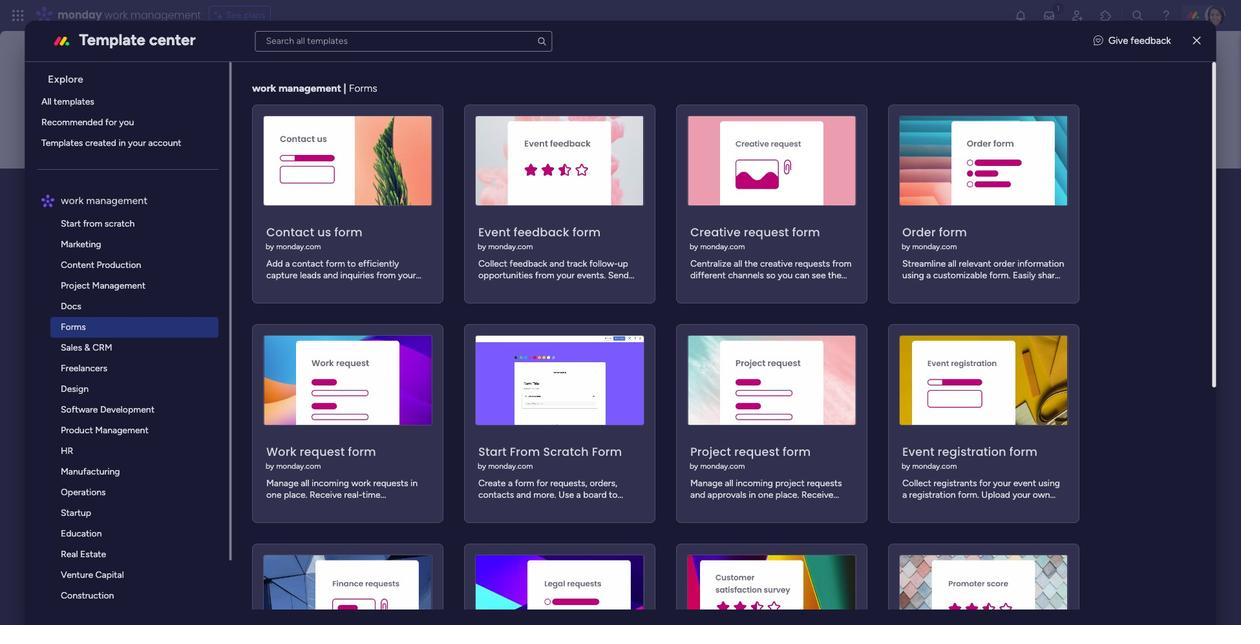 Task type: vqa. For each thing, say whether or not it's contained in the screenshot.
small timeline column outline icon
no



Task type: locate. For each thing, give the bounding box(es) containing it.
start for from
[[61, 219, 81, 229]]

creative
[[691, 224, 741, 240]]

work management templates element
[[38, 214, 229, 626]]

crm
[[93, 343, 112, 354]]

form for contact us form
[[335, 224, 363, 240]]

templates down you have 0 boards in this workspace
[[128, 320, 175, 332]]

by inside work request form by monday.com
[[266, 462, 274, 471]]

request inside project request form by monday.com
[[735, 444, 780, 460]]

template center
[[79, 30, 196, 49]]

management up center
[[130, 8, 201, 23]]

project inside work management templates element
[[61, 281, 90, 292]]

work for work management | forms
[[252, 82, 276, 94]]

1 vertical spatial management
[[279, 82, 341, 94]]

1 horizontal spatial add
[[150, 205, 169, 216]]

1 vertical spatial add
[[267, 258, 283, 269]]

0 horizontal spatial your
[[128, 138, 146, 149]]

0 vertical spatial management
[[130, 8, 201, 23]]

project inside project request form by monday.com
[[691, 444, 732, 460]]

in left this
[[171, 287, 180, 301]]

add inside "button"
[[82, 320, 101, 332]]

give
[[1108, 35, 1128, 47]]

by for event feedback form
[[478, 242, 487, 251]]

james peterson image
[[1205, 5, 1226, 26]]

0 vertical spatial work
[[104, 8, 128, 23]]

inbox image
[[1043, 9, 1056, 22]]

feedback inside 'event feedback form by monday.com'
[[514, 224, 570, 240]]

your
[[128, 138, 146, 149], [398, 270, 416, 281]]

form inside "event registration form by monday.com"
[[1010, 444, 1038, 460]]

2 vertical spatial add
[[82, 320, 101, 332]]

explore heading
[[38, 62, 229, 92]]

content production
[[61, 260, 141, 271]]

0 vertical spatial your
[[128, 138, 146, 149]]

1 horizontal spatial in
[[171, 287, 180, 301]]

invite members image
[[1071, 9, 1084, 22]]

0 horizontal spatial feedback
[[514, 224, 570, 240]]

monday.com inside creative request form by monday.com
[[700, 242, 745, 251]]

1 vertical spatial management
[[95, 425, 149, 436]]

software
[[61, 405, 98, 416]]

add down new
[[150, 205, 169, 216]]

add for add from templates
[[82, 320, 101, 332]]

docs
[[61, 301, 82, 312]]

monday.com for work request form
[[276, 462, 321, 471]]

by inside creative request form by monday.com
[[690, 242, 699, 251]]

management up scratch
[[86, 195, 148, 207]]

permissions
[[214, 251, 269, 263]]

work
[[267, 444, 297, 460]]

1 vertical spatial in
[[171, 287, 180, 301]]

start
[[61, 219, 81, 229], [479, 444, 507, 460]]

0 vertical spatial from
[[83, 219, 103, 229]]

1 horizontal spatial event
[[903, 444, 935, 460]]

from inside work management templates element
[[83, 219, 103, 229]]

a
[[285, 258, 290, 269]]

1 vertical spatial work
[[252, 82, 276, 94]]

1 horizontal spatial from
[[104, 320, 126, 332]]

monday.com inside order form by monday.com
[[913, 242, 957, 251]]

0 vertical spatial feedback
[[1131, 35, 1171, 47]]

forms
[[349, 82, 378, 94], [61, 322, 86, 333]]

this
[[183, 287, 202, 301]]

from for scratch
[[83, 219, 103, 229]]

0 horizontal spatial work
[[61, 195, 84, 207]]

|
[[344, 82, 347, 94]]

by inside 'event feedback form by monday.com'
[[478, 242, 487, 251]]

0 horizontal spatial in
[[119, 138, 126, 149]]

form inside project request form by monday.com
[[783, 444, 811, 460]]

new
[[151, 173, 195, 202]]

request
[[744, 224, 789, 240], [300, 444, 345, 460], [735, 444, 780, 460]]

from down efficiently
[[377, 270, 396, 281]]

1 vertical spatial forms
[[61, 322, 86, 333]]

monday.com inside 'event feedback form by monday.com'
[[488, 242, 533, 251]]

templates created in your account
[[42, 138, 182, 149]]

project management
[[61, 281, 146, 292]]

by inside "event registration form by monday.com"
[[902, 462, 911, 471]]

management down development
[[95, 425, 149, 436]]

add inside "add a contact form to efficiently capture leads and inquiries from your website."
[[267, 258, 283, 269]]

from
[[83, 219, 103, 229], [377, 270, 396, 281], [104, 320, 126, 332]]

monday.com inside project request form by monday.com
[[700, 462, 745, 471]]

None search field
[[255, 31, 552, 51]]

1 horizontal spatial work
[[104, 8, 128, 23]]

0 horizontal spatial forms
[[61, 322, 86, 333]]

monday.com inside start from scratch form by monday.com
[[488, 462, 533, 471]]

1 vertical spatial from
[[377, 270, 396, 281]]

your inside explore element
[[128, 138, 146, 149]]

2 vertical spatial from
[[104, 320, 126, 332]]

monday.com
[[276, 242, 321, 251], [488, 242, 533, 251], [700, 242, 745, 251], [913, 242, 957, 251], [276, 462, 321, 471], [488, 462, 533, 471], [700, 462, 745, 471], [913, 462, 957, 471]]

recent boards
[[72, 251, 140, 263]]

boards
[[108, 251, 140, 263], [132, 287, 168, 301]]

1 horizontal spatial templates
[[128, 320, 175, 332]]

add from templates button
[[72, 314, 185, 339]]

forms right |
[[349, 82, 378, 94]]

by
[[266, 242, 274, 251], [478, 242, 487, 251], [690, 242, 699, 251], [902, 242, 911, 251], [266, 462, 274, 471], [478, 462, 487, 471], [690, 462, 699, 471], [902, 462, 911, 471]]

start up marketing
[[61, 219, 81, 229]]

1 vertical spatial start
[[479, 444, 507, 460]]

monday.com inside the contact us form by monday.com
[[276, 242, 321, 251]]

1 vertical spatial project
[[691, 444, 732, 460]]

event inside 'event feedback form by monday.com'
[[479, 224, 511, 240]]

1 horizontal spatial project
[[691, 444, 732, 460]]

add for add a contact form to efficiently capture leads and inquiries from your website.
[[267, 258, 283, 269]]

start from scratch form by monday.com
[[478, 444, 622, 471]]

2 horizontal spatial work
[[252, 82, 276, 94]]

search everything image
[[1131, 9, 1144, 22]]

from up crm
[[104, 320, 126, 332]]

contact
[[267, 224, 315, 240]]

0 horizontal spatial start
[[61, 219, 81, 229]]

by inside project request form by monday.com
[[690, 462, 699, 471]]

templates inside explore element
[[54, 96, 95, 107]]

registration
[[938, 444, 1007, 460]]

inquiries
[[341, 270, 374, 281]]

add
[[150, 205, 169, 216], [267, 258, 283, 269], [82, 320, 101, 332]]

feedback for give
[[1131, 35, 1171, 47]]

list box
[[30, 62, 232, 626]]

all templates
[[42, 96, 95, 107]]

in down you
[[119, 138, 126, 149]]

1 horizontal spatial your
[[398, 270, 416, 281]]

1 horizontal spatial start
[[479, 444, 507, 460]]

website.
[[267, 282, 300, 293]]

form for event feedback form
[[573, 224, 601, 240]]

contact us form by monday.com
[[266, 224, 363, 251]]

0 vertical spatial start
[[61, 219, 81, 229]]

request inside work request form by monday.com
[[300, 444, 345, 460]]

notifications image
[[1014, 9, 1027, 22]]

start inside work management templates element
[[61, 219, 81, 229]]

event for event feedback form
[[479, 224, 511, 240]]

v2 user feedback image
[[1094, 34, 1103, 48]]

monday work management
[[58, 8, 201, 23]]

monday.com for project request form
[[700, 462, 745, 471]]

1 horizontal spatial feedback
[[1131, 35, 1171, 47]]

event inside "event registration form by monday.com"
[[903, 444, 935, 460]]

boards down scratch
[[108, 251, 140, 263]]

education
[[61, 529, 102, 540]]

management down "production"
[[92, 281, 146, 292]]

content
[[61, 260, 95, 271]]

form inside 'event feedback form by monday.com'
[[573, 224, 601, 240]]

1 vertical spatial your
[[398, 270, 416, 281]]

monday.com inside "event registration form by monday.com"
[[913, 462, 957, 471]]

scratch
[[543, 444, 589, 460]]

start inside start from scratch form by monday.com
[[479, 444, 507, 460]]

from inside "button"
[[104, 320, 126, 332]]

form
[[335, 224, 363, 240], [573, 224, 601, 240], [792, 224, 821, 240], [939, 224, 967, 240], [326, 258, 345, 269], [348, 444, 376, 460], [783, 444, 811, 460], [1010, 444, 1038, 460]]

monday.com inside work request form by monday.com
[[276, 462, 321, 471]]

0 horizontal spatial project
[[61, 281, 90, 292]]

form inside the contact us form by monday.com
[[335, 224, 363, 240]]

2 vertical spatial work
[[61, 195, 84, 207]]

order form by monday.com
[[902, 224, 967, 251]]

0 vertical spatial forms
[[349, 82, 378, 94]]

project
[[61, 281, 90, 292], [691, 444, 732, 460]]

sales & crm
[[61, 343, 112, 354]]

templates inside "button"
[[128, 320, 175, 332]]

templates up recommended at the left of page
[[54, 96, 95, 107]]

2 horizontal spatial add
[[267, 258, 283, 269]]

0 horizontal spatial templates
[[54, 96, 95, 107]]

feedback for event
[[514, 224, 570, 240]]

request inside creative request form by monday.com
[[744, 224, 789, 240]]

form for work request form
[[348, 444, 376, 460]]

1 vertical spatial feedback
[[514, 224, 570, 240]]

management left |
[[279, 82, 341, 94]]

monday
[[58, 8, 102, 23]]

by for event registration form
[[902, 462, 911, 471]]

venture
[[61, 570, 93, 581]]

add up &
[[82, 320, 101, 332]]

boards right 0
[[132, 287, 168, 301]]

0 horizontal spatial add
[[82, 320, 101, 332]]

0 vertical spatial management
[[92, 281, 146, 292]]

form inside creative request form by monday.com
[[792, 224, 821, 240]]

1 image
[[1052, 1, 1064, 15]]

in
[[119, 138, 126, 149], [171, 287, 180, 301]]

New Workspace field
[[148, 173, 1061, 202]]

from for templates
[[104, 320, 126, 332]]

from up marketing
[[83, 219, 103, 229]]

recommended for you
[[42, 117, 134, 128]]

forms up the sales
[[61, 322, 86, 333]]

your down you
[[128, 138, 146, 149]]

management
[[92, 281, 146, 292], [95, 425, 149, 436]]

add a contact form to efficiently capture leads and inquiries from your website.
[[267, 258, 416, 293]]

templates
[[54, 96, 95, 107], [128, 320, 175, 332]]

by inside the contact us form by monday.com
[[266, 242, 274, 251]]

0 vertical spatial templates
[[54, 96, 95, 107]]

1 vertical spatial templates
[[128, 320, 175, 332]]

0 horizontal spatial from
[[83, 219, 103, 229]]

2 vertical spatial management
[[86, 195, 148, 207]]

1 vertical spatial boards
[[132, 287, 168, 301]]

add left a
[[267, 258, 283, 269]]

software development
[[61, 405, 155, 416]]

0 vertical spatial add
[[150, 205, 169, 216]]

your inside "add a contact form to efficiently capture leads and inquiries from your website."
[[398, 270, 416, 281]]

management
[[130, 8, 201, 23], [279, 82, 341, 94], [86, 195, 148, 207]]

work for work management
[[61, 195, 84, 207]]

estate
[[80, 549, 106, 560]]

monday.com for event registration form
[[913, 462, 957, 471]]

real estate
[[61, 549, 106, 560]]

scratch
[[105, 219, 135, 229]]

and
[[323, 270, 338, 281]]

0 horizontal spatial event
[[479, 224, 511, 240]]

by for creative request form
[[690, 242, 699, 251]]

to
[[348, 258, 356, 269]]

form inside work request form by monday.com
[[348, 444, 376, 460]]

0 vertical spatial in
[[119, 138, 126, 149]]

search image
[[537, 36, 547, 46]]

0 vertical spatial project
[[61, 281, 90, 292]]

1 vertical spatial event
[[903, 444, 935, 460]]

0 vertical spatial event
[[479, 224, 511, 240]]

start left from
[[479, 444, 507, 460]]

2 horizontal spatial from
[[377, 270, 396, 281]]

you
[[119, 117, 134, 128]]

plans
[[244, 10, 265, 21]]

your down efficiently
[[398, 270, 416, 281]]



Task type: describe. For each thing, give the bounding box(es) containing it.
Search all templates search field
[[255, 31, 552, 51]]

event for event registration form
[[903, 444, 935, 460]]

start for from
[[479, 444, 507, 460]]

select product image
[[12, 9, 25, 22]]

project request form by monday.com
[[690, 444, 811, 471]]

by for project request form
[[690, 462, 699, 471]]

from
[[510, 444, 540, 460]]

marketing
[[61, 239, 101, 250]]

explore element
[[38, 92, 229, 154]]

workspace
[[204, 287, 261, 301]]

give feedback
[[1108, 35, 1171, 47]]

operations
[[61, 487, 106, 498]]

capital
[[96, 570, 124, 581]]

capture
[[267, 270, 298, 281]]

0 vertical spatial boards
[[108, 251, 140, 263]]

construction
[[61, 591, 114, 602]]

product management
[[61, 425, 149, 436]]

see
[[226, 10, 242, 21]]

recommended
[[42, 117, 103, 128]]

monday.com for event feedback form
[[488, 242, 533, 251]]

you
[[72, 287, 91, 301]]

real
[[61, 549, 78, 560]]

form inside order form by monday.com
[[939, 224, 967, 240]]

by for work request form
[[266, 462, 274, 471]]

0
[[122, 287, 129, 301]]

recent
[[72, 251, 105, 263]]

by for contact us form
[[266, 242, 274, 251]]

work management | forms
[[252, 82, 378, 94]]

from inside "add a contact form to efficiently capture leads and inquiries from your website."
[[377, 270, 396, 281]]

contact
[[292, 258, 324, 269]]

&
[[85, 343, 90, 354]]

leads
[[300, 270, 321, 281]]

management for project management
[[92, 281, 146, 292]]

product
[[61, 425, 93, 436]]

template
[[79, 30, 145, 49]]

management for product management
[[95, 425, 149, 436]]

by inside start from scratch form by monday.com
[[478, 462, 487, 471]]

order
[[903, 224, 936, 240]]

workspace
[[200, 173, 315, 202]]

form for creative request form
[[792, 224, 821, 240]]

add from templates
[[82, 320, 175, 332]]

management for work management | forms
[[279, 82, 341, 94]]

management for work management
[[86, 195, 148, 207]]

form for project request form
[[783, 444, 811, 460]]

list box containing explore
[[30, 62, 232, 626]]

form
[[592, 444, 622, 460]]

apps image
[[1100, 9, 1113, 22]]

venture capital
[[61, 570, 124, 581]]

event registration form by monday.com
[[902, 444, 1038, 471]]

request for project
[[735, 444, 780, 460]]

creative request form by monday.com
[[690, 224, 821, 251]]

start from scratch
[[61, 219, 135, 229]]

explore
[[48, 73, 84, 85]]

monday.com for contact us form
[[276, 242, 321, 251]]

hr
[[61, 446, 73, 457]]

us
[[318, 224, 332, 240]]

project for request
[[691, 444, 732, 460]]

give feedback link
[[1094, 34, 1171, 48]]

1 horizontal spatial forms
[[349, 82, 378, 94]]

description
[[215, 205, 260, 216]]

form inside "add a contact form to efficiently capture leads and inquiries from your website."
[[326, 258, 345, 269]]

close image
[[1193, 36, 1201, 46]]

monday.com for creative request form
[[700, 242, 745, 251]]

see plans button
[[209, 6, 271, 25]]

new workspace
[[151, 173, 315, 202]]

efficiently
[[359, 258, 399, 269]]

account
[[148, 138, 182, 149]]

sales
[[61, 343, 82, 354]]

design
[[61, 384, 89, 395]]

forms inside work management templates element
[[61, 322, 86, 333]]

in inside explore element
[[119, 138, 126, 149]]

help image
[[1160, 9, 1173, 22]]

project for management
[[61, 281, 90, 292]]

templates
[[42, 138, 83, 149]]

request for creative
[[744, 224, 789, 240]]

work management
[[61, 195, 148, 207]]

all
[[42, 96, 52, 107]]

startup
[[61, 508, 91, 519]]

for
[[106, 117, 117, 128]]

center
[[149, 30, 196, 49]]

development
[[100, 405, 155, 416]]

by inside order form by monday.com
[[902, 242, 911, 251]]

manufacturing
[[61, 467, 120, 478]]

request for work
[[300, 444, 345, 460]]

event feedback form by monday.com
[[478, 224, 601, 251]]

freelancers
[[61, 363, 108, 374]]

have
[[94, 287, 119, 301]]

see plans
[[226, 10, 265, 21]]

add for add
[[150, 205, 169, 216]]

work request form by monday.com
[[266, 444, 376, 471]]

created
[[85, 138, 117, 149]]

you have 0 boards in this workspace
[[72, 287, 261, 301]]

form for event registration form
[[1010, 444, 1038, 460]]

production
[[97, 260, 141, 271]]



